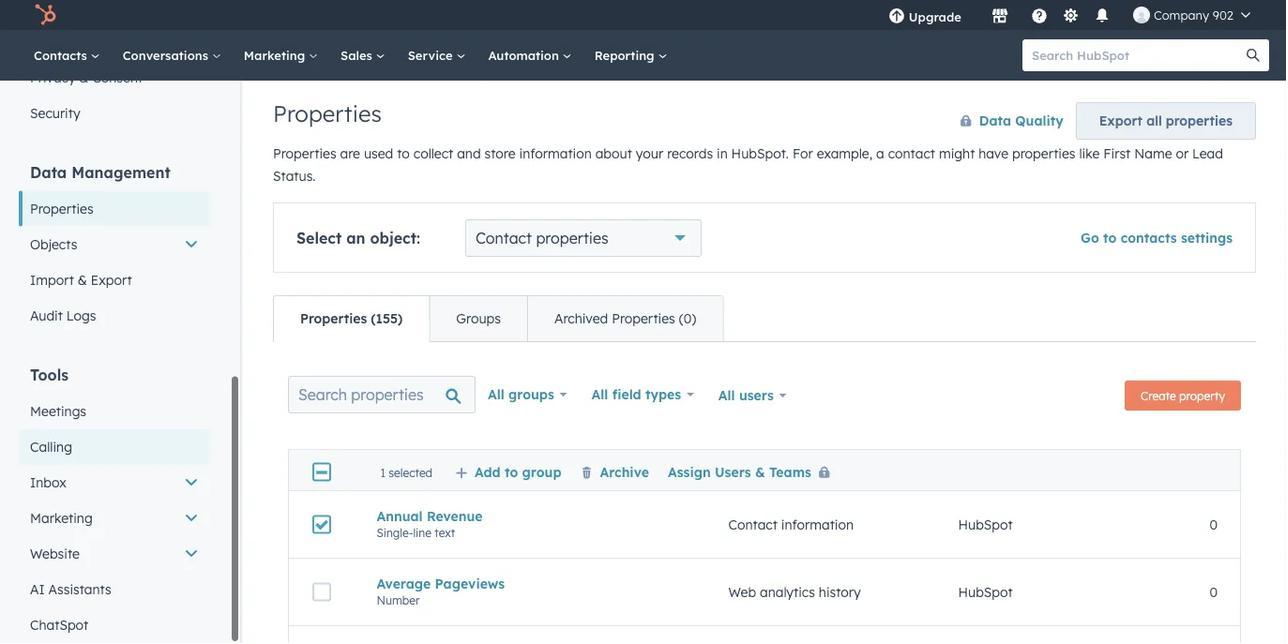 Task type: locate. For each thing, give the bounding box(es) containing it.
number
[[377, 594, 420, 608]]

all inside all users popup button
[[719, 388, 735, 404]]

menu containing company 902
[[876, 0, 1264, 30]]

0 vertical spatial data
[[980, 113, 1012, 129]]

& inside data management element
[[78, 272, 87, 289]]

tab list containing properties (155)
[[273, 296, 724, 343]]

0 for web analytics history
[[1210, 585, 1218, 601]]

1 hubspot from the top
[[959, 517, 1013, 533]]

export down objects button
[[91, 272, 132, 289]]

notifications image
[[1094, 8, 1111, 25]]

data down security
[[30, 163, 67, 182]]

go
[[1081, 230, 1100, 246]]

2 vertical spatial properties
[[536, 229, 609, 248]]

0 vertical spatial hubspot
[[959, 517, 1013, 533]]

properties up "are"
[[273, 99, 382, 128]]

2 0 from the top
[[1210, 585, 1218, 601]]

all for all users
[[719, 388, 735, 404]]

all for all groups
[[488, 387, 505, 403]]

1 horizontal spatial contact
[[729, 517, 778, 533]]

groups
[[456, 311, 501, 327]]

settings link
[[1060, 5, 1083, 25]]

reporting
[[595, 47, 658, 63]]

properties link
[[19, 191, 210, 227]]

properties (155)
[[300, 311, 403, 327]]

web analytics history
[[729, 585, 861, 601]]

1 horizontal spatial all
[[592, 387, 609, 403]]

all field types
[[592, 387, 681, 403]]

for
[[793, 145, 814, 162]]

information down teams
[[782, 517, 854, 533]]

consent
[[92, 69, 143, 86]]

0 horizontal spatial export
[[91, 272, 132, 289]]

inbox button
[[19, 466, 210, 501]]

1 vertical spatial to
[[1104, 230, 1117, 246]]

company 902
[[1154, 7, 1234, 23]]

& right import
[[78, 272, 87, 289]]

analytics
[[760, 585, 816, 601]]

all field types button
[[580, 376, 707, 414]]

tab panel containing all groups
[[273, 342, 1257, 644]]

properties up lead
[[1166, 113, 1233, 129]]

properties
[[273, 99, 382, 128], [273, 145, 337, 162], [30, 201, 93, 217], [300, 311, 367, 327], [612, 311, 676, 327]]

conversations
[[123, 47, 212, 63]]

export all properties
[[1100, 113, 1233, 129]]

marketing button
[[19, 501, 210, 537]]

are
[[340, 145, 360, 162]]

objects
[[30, 237, 77, 253]]

to right 'go'
[[1104, 230, 1117, 246]]

export inside button
[[1100, 113, 1143, 129]]

0 vertical spatial marketing
[[244, 47, 309, 63]]

contact properties button
[[466, 220, 702, 257]]

& right privacy
[[79, 69, 89, 86]]

1 vertical spatial contact
[[729, 517, 778, 533]]

contacts
[[1121, 230, 1178, 246]]

1 vertical spatial 0
[[1210, 585, 1218, 601]]

0 horizontal spatial to
[[397, 145, 410, 162]]

menu
[[876, 0, 1264, 30]]

1 0 from the top
[[1210, 517, 1218, 533]]

1 vertical spatial &
[[78, 272, 87, 289]]

or
[[1176, 145, 1189, 162]]

contact
[[476, 229, 532, 248], [729, 517, 778, 533]]

0 horizontal spatial all
[[488, 387, 505, 403]]

2 vertical spatial &
[[756, 464, 766, 480]]

information inside properties are used to collect and store information about your records in hubspot. for example, a contact might have properties like first name or lead status.
[[520, 145, 592, 162]]

2 horizontal spatial properties
[[1166, 113, 1233, 129]]

data quality
[[980, 113, 1064, 129]]

data for data management
[[30, 163, 67, 182]]

contact information
[[729, 517, 854, 533]]

meetings link
[[19, 394, 210, 430]]

data up have
[[980, 113, 1012, 129]]

0 vertical spatial &
[[79, 69, 89, 86]]

tab list
[[273, 296, 724, 343]]

contact inside tab panel
[[729, 517, 778, 533]]

pageviews
[[435, 576, 505, 592]]

1 vertical spatial data
[[30, 163, 67, 182]]

all left 'field' in the bottom left of the page
[[592, 387, 609, 403]]

1 horizontal spatial to
[[505, 464, 518, 480]]

to right used at top
[[397, 145, 410, 162]]

property
[[1180, 389, 1226, 403]]

all inside all groups popup button
[[488, 387, 505, 403]]

0 horizontal spatial marketing
[[30, 511, 93, 527]]

users
[[740, 388, 774, 404]]

0 horizontal spatial data
[[30, 163, 67, 182]]

properties up status.
[[273, 145, 337, 162]]

archive button
[[580, 464, 649, 480]]

archive
[[600, 464, 649, 480]]

annual
[[377, 508, 423, 525]]

1 horizontal spatial information
[[782, 517, 854, 533]]

all users
[[719, 388, 774, 404]]

0 vertical spatial information
[[520, 145, 592, 162]]

1 horizontal spatial properties
[[1013, 145, 1076, 162]]

contact down assign users & teams button
[[729, 517, 778, 533]]

all for all field types
[[592, 387, 609, 403]]

0 vertical spatial export
[[1100, 113, 1143, 129]]

properties left (0)
[[612, 311, 676, 327]]

properties down quality
[[1013, 145, 1076, 162]]

2 horizontal spatial to
[[1104, 230, 1117, 246]]

Search search field
[[288, 376, 476, 414]]

1 vertical spatial marketing
[[30, 511, 93, 527]]

tab panel
[[273, 342, 1257, 644]]

export up first
[[1100, 113, 1143, 129]]

properties up archived
[[536, 229, 609, 248]]

quality
[[1016, 113, 1064, 129]]

create property
[[1141, 389, 1226, 403]]

contact up 'groups'
[[476, 229, 532, 248]]

marketing up website
[[30, 511, 93, 527]]

2 horizontal spatial all
[[719, 388, 735, 404]]

0 horizontal spatial information
[[520, 145, 592, 162]]

0 vertical spatial properties
[[1166, 113, 1233, 129]]

data management element
[[19, 162, 210, 334]]

settings image
[[1063, 8, 1080, 25]]

status.
[[273, 168, 316, 184]]

all left "groups" in the left of the page
[[488, 387, 505, 403]]

0 vertical spatial contact
[[476, 229, 532, 248]]

0 horizontal spatial contact
[[476, 229, 532, 248]]

security link
[[19, 96, 210, 131]]

1 horizontal spatial export
[[1100, 113, 1143, 129]]

import & export
[[30, 272, 132, 289]]

to right add
[[505, 464, 518, 480]]

information right store
[[520, 145, 592, 162]]

company 902 button
[[1122, 0, 1262, 30]]

information
[[520, 145, 592, 162], [782, 517, 854, 533]]

groups
[[509, 387, 555, 403]]

to for go to contacts settings
[[1104, 230, 1117, 246]]

2 vertical spatial to
[[505, 464, 518, 480]]

all groups button
[[476, 376, 580, 414]]

1 horizontal spatial marketing
[[244, 47, 309, 63]]

2 hubspot from the top
[[959, 585, 1013, 601]]

add to group
[[475, 464, 562, 480]]

hubspot
[[959, 517, 1013, 533], [959, 585, 1013, 601]]

all inside all field types popup button
[[592, 387, 609, 403]]

0
[[1210, 517, 1218, 533], [1210, 585, 1218, 601]]

0 vertical spatial 0
[[1210, 517, 1218, 533]]

& right users
[[756, 464, 766, 480]]

data quality button
[[941, 102, 1065, 140]]

1 vertical spatial properties
[[1013, 145, 1076, 162]]

line
[[413, 526, 432, 540]]

export inside data management element
[[91, 272, 132, 289]]

0 horizontal spatial properties
[[536, 229, 609, 248]]

contact properties
[[476, 229, 609, 248]]

all groups
[[488, 387, 555, 403]]

1 vertical spatial hubspot
[[959, 585, 1013, 601]]

contact inside popup button
[[476, 229, 532, 248]]

all left the users
[[719, 388, 735, 404]]

to inside tab panel
[[505, 464, 518, 480]]

&
[[79, 69, 89, 86], [78, 272, 87, 289], [756, 464, 766, 480]]

902
[[1213, 7, 1234, 23]]

properties up objects
[[30, 201, 93, 217]]

1 vertical spatial export
[[91, 272, 132, 289]]

1 horizontal spatial data
[[980, 113, 1012, 129]]

marketing left sales
[[244, 47, 309, 63]]

& for consent
[[79, 69, 89, 86]]

0 vertical spatial to
[[397, 145, 410, 162]]

properties left (155) on the left
[[300, 311, 367, 327]]

data inside button
[[980, 113, 1012, 129]]

data
[[980, 113, 1012, 129], [30, 163, 67, 182]]

automation
[[488, 47, 563, 63]]

to for add to group
[[505, 464, 518, 480]]

company
[[1154, 7, 1210, 23]]



Task type: describe. For each thing, give the bounding box(es) containing it.
import
[[30, 272, 74, 289]]

web
[[729, 585, 757, 601]]

marketing inside marketing link
[[244, 47, 309, 63]]

website
[[30, 546, 80, 563]]

chatspot link
[[19, 608, 210, 644]]

average pageviews number
[[377, 576, 505, 608]]

properties are used to collect and store information about your records in hubspot. for example, a contact might have properties like first name or lead status.
[[273, 145, 1224, 184]]

example,
[[817, 145, 873, 162]]

select
[[297, 229, 342, 248]]

history
[[819, 585, 861, 601]]

1 vertical spatial information
[[782, 517, 854, 533]]

help image
[[1031, 8, 1048, 25]]

tools
[[30, 366, 69, 385]]

0 for contact information
[[1210, 517, 1218, 533]]

in
[[717, 145, 728, 162]]

audit
[[30, 308, 63, 324]]

& for export
[[78, 272, 87, 289]]

contact for contact properties
[[476, 229, 532, 248]]

archived properties (0)
[[555, 311, 697, 327]]

your
[[636, 145, 664, 162]]

1
[[381, 466, 386, 480]]

archived
[[555, 311, 608, 327]]

name
[[1135, 145, 1173, 162]]

archived properties (0) link
[[527, 297, 723, 342]]

(0)
[[679, 311, 697, 327]]

properties inside properties are used to collect and store information about your records in hubspot. for example, a contact might have properties like first name or lead status.
[[273, 145, 337, 162]]

to inside properties are used to collect and store information about your records in hubspot. for example, a contact might have properties like first name or lead status.
[[397, 145, 410, 162]]

ai
[[30, 582, 45, 598]]

properties inside popup button
[[536, 229, 609, 248]]

like
[[1080, 145, 1100, 162]]

sales link
[[329, 30, 397, 81]]

teams
[[770, 464, 812, 480]]

all users button
[[707, 376, 799, 416]]

average
[[377, 576, 431, 592]]

search image
[[1247, 49, 1261, 62]]

groups link
[[429, 297, 527, 342]]

add to group button
[[455, 464, 562, 480]]

audit logs link
[[19, 298, 210, 334]]

store
[[485, 145, 516, 162]]

calling link
[[19, 430, 210, 466]]

import & export link
[[19, 263, 210, 298]]

settings
[[1182, 230, 1233, 246]]

Search HubSpot search field
[[1023, 39, 1253, 71]]

collect
[[414, 145, 454, 162]]

a
[[877, 145, 885, 162]]

and
[[457, 145, 481, 162]]

& inside tab panel
[[756, 464, 766, 480]]

hubspot link
[[23, 4, 70, 26]]

marketing inside marketing button
[[30, 511, 93, 527]]

(155)
[[371, 311, 403, 327]]

hubspot for web analytics history
[[959, 585, 1013, 601]]

properties (155) link
[[274, 297, 429, 342]]

annual revenue single-line text
[[377, 508, 483, 540]]

all
[[1147, 113, 1163, 129]]

hubspot.
[[732, 145, 789, 162]]

might
[[939, 145, 975, 162]]

assign users & teams
[[668, 464, 812, 480]]

hubspot for contact information
[[959, 517, 1013, 533]]

create
[[1141, 389, 1177, 403]]

mateo roberts image
[[1134, 7, 1151, 23]]

properties inside data management element
[[30, 201, 93, 217]]

privacy & consent
[[30, 69, 143, 86]]

go to contacts settings button
[[1081, 230, 1233, 246]]

tools element
[[19, 365, 210, 644]]

export all properties button
[[1076, 102, 1257, 140]]

average pageviews button
[[377, 576, 684, 592]]

management
[[72, 163, 171, 182]]

revenue
[[427, 508, 483, 525]]

notifications button
[[1087, 0, 1119, 30]]

website button
[[19, 537, 210, 573]]

data for data quality
[[980, 113, 1012, 129]]

text
[[435, 526, 455, 540]]

hubspot image
[[34, 4, 56, 26]]

contacts link
[[23, 30, 111, 81]]

group
[[522, 464, 562, 480]]

sales
[[341, 47, 376, 63]]

properties inside properties are used to collect and store information about your records in hubspot. for example, a contact might have properties like first name or lead status.
[[1013, 145, 1076, 162]]

marketing link
[[233, 30, 329, 81]]

properties inside button
[[1166, 113, 1233, 129]]

help button
[[1024, 0, 1056, 30]]

assign
[[668, 464, 711, 480]]

data management
[[30, 163, 171, 182]]

used
[[364, 145, 394, 162]]

marketplaces image
[[992, 8, 1009, 25]]

an
[[346, 229, 366, 248]]

calling
[[30, 439, 72, 456]]

field
[[613, 387, 642, 403]]

privacy
[[30, 69, 75, 86]]

assign users & teams button
[[668, 464, 838, 480]]

inbox
[[30, 475, 66, 491]]

contact for contact information
[[729, 517, 778, 533]]

logs
[[67, 308, 96, 324]]

records
[[667, 145, 713, 162]]

assistants
[[48, 582, 111, 598]]

add
[[475, 464, 501, 480]]

annual revenue button
[[377, 508, 684, 525]]

security
[[30, 105, 80, 122]]

conversations link
[[111, 30, 233, 81]]

upgrade image
[[889, 8, 906, 25]]

reporting link
[[584, 30, 679, 81]]

meetings
[[30, 404, 86, 420]]

lead
[[1193, 145, 1224, 162]]

selected
[[389, 466, 433, 480]]

service link
[[397, 30, 477, 81]]

1 selected
[[381, 466, 433, 480]]

select an object:
[[297, 229, 421, 248]]



Task type: vqa. For each thing, say whether or not it's contained in the screenshot.
Set up the basics Import your contacts, invite teammates, and understand HubSpot properties
no



